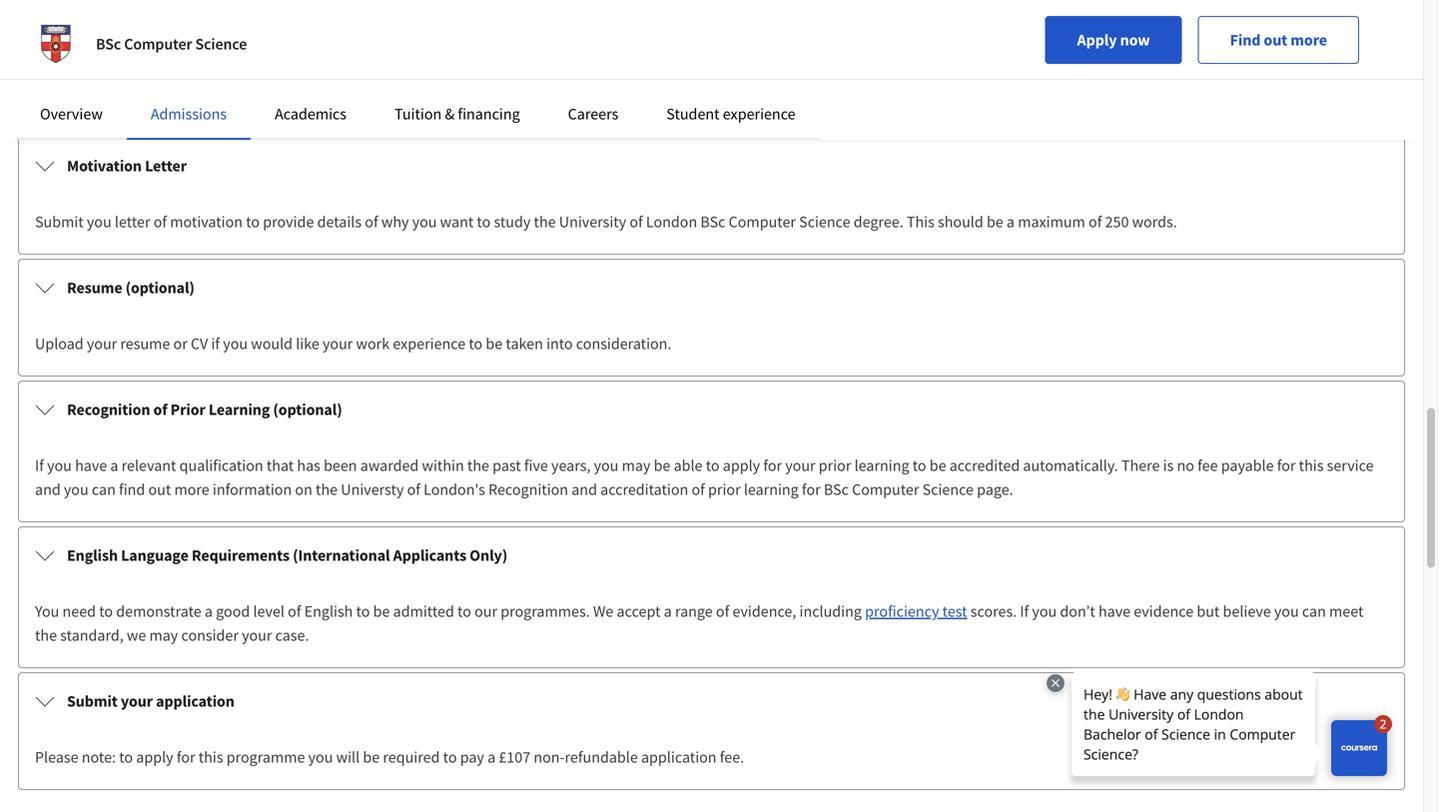 Task type: describe. For each thing, give the bounding box(es) containing it.
standard,
[[60, 625, 124, 645]]

overview link
[[40, 104, 103, 124]]

of left why
[[365, 212, 378, 232]]

bsc computer science
[[96, 34, 247, 54]]

payable
[[1222, 456, 1274, 476]]

find
[[119, 480, 145, 500]]

bsc inside the if you have a relevant qualification that has been awarded within the past five years, you may be able to apply for your prior learning to be accredited automatically. there is no fee payable for this service and you can find out more information on the universty of london's recognition and accreditation of prior learning for bsc computer science page.
[[824, 480, 849, 500]]

university inside you must provide a scanned copy of relevant academic transcripts. for further information and clarification on country specific qualifications that are accepted please check the university of london's qualification or entrance page
[[1205, 66, 1272, 86]]

1 vertical spatial this
[[199, 747, 223, 767]]

to right motivation
[[246, 212, 260, 232]]

of down able
[[692, 480, 705, 500]]

non-
[[534, 747, 565, 767]]

you need to demonstrate a good level of english to be admitted to our programmes. we accept a range of evidence, including proficiency test
[[35, 601, 968, 621]]

into
[[547, 334, 573, 354]]

1 horizontal spatial science
[[799, 212, 851, 232]]

accreditation
[[601, 480, 689, 500]]

student experience link
[[667, 104, 796, 124]]

for
[[480, 66, 502, 86]]

to right the want
[[477, 212, 491, 232]]

1 horizontal spatial provide
[[263, 212, 314, 232]]

you for you must provide a scanned copy of relevant academic transcripts. for further information and clarification on country specific qualifications that are accepted please check the university of london's qualification or entrance page
[[35, 66, 59, 86]]

be left able
[[654, 456, 671, 476]]

resume
[[67, 278, 122, 298]]

english inside dropdown button
[[67, 545, 118, 565]]

london's inside the if you have a relevant qualification that has been awarded within the past five years, you may be able to apply for your prior learning to be accredited automatically. there is no fee payable for this service and you can find out more information on the universty of london's recognition and accreditation of prior learning for bsc computer science page.
[[424, 480, 485, 500]]

1 horizontal spatial bsc
[[701, 212, 726, 232]]

maximum
[[1018, 212, 1086, 232]]

accept
[[617, 601, 661, 621]]

language
[[121, 545, 189, 565]]

proficiency test link
[[865, 601, 968, 621]]

range
[[675, 601, 713, 621]]

london's inside you must provide a scanned copy of relevant academic transcripts. for further information and clarification on country specific qualifications that are accepted please check the university of london's qualification or entrance page
[[1292, 66, 1353, 86]]

submit your application button
[[19, 673, 1405, 729]]

submit for submit your application
[[67, 691, 118, 711]]

please
[[1091, 66, 1134, 86]]

information inside you must provide a scanned copy of relevant academic transcripts. for further information and clarification on country specific qualifications that are accepted please check the university of london's qualification or entrance page
[[555, 66, 634, 86]]

academics
[[275, 104, 347, 124]]

clarification
[[666, 66, 745, 86]]

1 horizontal spatial or
[[173, 334, 188, 354]]

been
[[324, 456, 357, 476]]

1 vertical spatial university
[[559, 212, 627, 232]]

degree.
[[854, 212, 904, 232]]

check
[[1137, 66, 1176, 86]]

like
[[296, 334, 320, 354]]

accredited
[[950, 456, 1020, 476]]

why
[[381, 212, 409, 232]]

submit your application
[[67, 691, 235, 711]]

scores.
[[971, 601, 1017, 621]]

we
[[593, 601, 614, 621]]

refundable
[[565, 747, 638, 767]]

academic
[[67, 10, 134, 30]]

universty
[[341, 480, 404, 500]]

to right able
[[706, 456, 720, 476]]

requirements
[[192, 545, 290, 565]]

apply
[[1078, 30, 1117, 50]]

work
[[356, 334, 390, 354]]

admissions link
[[151, 104, 227, 124]]

to left our
[[458, 601, 471, 621]]

be right will
[[363, 747, 380, 767]]

0 horizontal spatial and
[[35, 480, 61, 500]]

of left london
[[630, 212, 643, 232]]

a inside you must provide a scanned copy of relevant academic transcripts. for further information and clarification on country specific qualifications that are accepted please check the university of london's qualification or entrance page
[[154, 66, 162, 86]]

of down awarded
[[407, 480, 421, 500]]

academic transcripts
[[67, 10, 213, 30]]

entrance
[[141, 90, 201, 110]]

(international
[[293, 545, 390, 565]]

submit you letter of motivation to provide details of why you want to study the university of london bsc computer science degree. this should be a maximum of 250 words.
[[35, 212, 1178, 232]]

if inside scores. if you don't have evidence but believe you can meet the standard, we may consider your case.
[[1020, 601, 1029, 621]]

1 horizontal spatial computer
[[729, 212, 796, 232]]

if
[[211, 334, 220, 354]]

our
[[475, 601, 498, 621]]

fee
[[1198, 456, 1218, 476]]

upload
[[35, 334, 84, 354]]

academic transcripts button
[[19, 0, 1405, 48]]

have inside scores. if you don't have evidence but believe you can meet the standard, we may consider your case.
[[1099, 601, 1131, 621]]

letter
[[145, 156, 187, 176]]

evidence,
[[733, 601, 797, 621]]

to left taken on the top
[[469, 334, 483, 354]]

this inside the if you have a relevant qualification that has been awarded within the past five years, you may be able to apply for your prior learning to be accredited automatically. there is no fee payable for this service and you can find out more information on the universty of london's recognition and accreditation of prior learning for bsc computer science page.
[[1299, 456, 1324, 476]]

of up case.
[[288, 601, 301, 621]]

0 horizontal spatial learning
[[744, 480, 799, 500]]

on inside the if you have a relevant qualification that has been awarded within the past five years, you may be able to apply for your prior learning to be accredited automatically. there is no fee payable for this service and you can find out more information on the universty of london's recognition and accreditation of prior learning for bsc computer science page.
[[295, 480, 313, 500]]

evidence
[[1134, 601, 1194, 621]]

words.
[[1133, 212, 1178, 232]]

the left past
[[467, 456, 490, 476]]

meet
[[1330, 601, 1364, 621]]

submit for submit you letter of motivation to provide details of why you want to study the university of london bsc computer science degree. this should be a maximum of 250 words.
[[35, 212, 84, 232]]

0 vertical spatial science
[[195, 34, 247, 54]]

the right study
[[534, 212, 556, 232]]

tuition & financing link
[[395, 104, 520, 124]]

english language requirements (international applicants only)
[[67, 545, 508, 565]]

0 vertical spatial prior
[[819, 456, 852, 476]]

the inside you must provide a scanned copy of relevant academic transcripts. for further information and clarification on country specific qualifications that are accepted please check the university of london's qualification or entrance page
[[1179, 66, 1201, 86]]

careers link
[[568, 104, 619, 124]]

university of london logo image
[[32, 20, 80, 68]]

more inside button
[[1291, 30, 1328, 50]]

letter
[[115, 212, 150, 232]]

this
[[907, 212, 935, 232]]

on inside you must provide a scanned copy of relevant academic transcripts. for further information and clarification on country specific qualifications that are accepted please check the university of london's qualification or entrance page
[[749, 66, 766, 86]]

or inside you must provide a scanned copy of relevant academic transcripts. for further information and clarification on country specific qualifications that are accepted please check the university of london's qualification or entrance page
[[124, 90, 138, 110]]

study
[[494, 212, 531, 232]]

relevant inside the if you have a relevant qualification that has been awarded within the past five years, you may be able to apply for your prior learning to be accredited automatically. there is no fee payable for this service and you can find out more information on the universty of london's recognition and accreditation of prior learning for bsc computer science page.
[[122, 456, 176, 476]]

to left the pay
[[443, 747, 457, 767]]

of down find out more button
[[1275, 66, 1289, 86]]

student
[[667, 104, 720, 124]]

250
[[1106, 212, 1129, 232]]

£107
[[499, 747, 531, 767]]

we
[[127, 625, 146, 645]]

five
[[524, 456, 548, 476]]

1 vertical spatial application
[[641, 747, 717, 767]]

proficiency
[[865, 601, 940, 621]]

tuition
[[395, 104, 442, 124]]

has
[[297, 456, 321, 476]]

the inside scores. if you don't have evidence but believe you can meet the standard, we may consider your case.
[[35, 625, 57, 645]]

fee.
[[720, 747, 744, 767]]

0 vertical spatial computer
[[124, 34, 192, 54]]

scanned
[[165, 66, 221, 86]]

a inside the if you have a relevant qualification that has been awarded within the past five years, you may be able to apply for your prior learning to be accredited automatically. there is no fee payable for this service and you can find out more information on the universty of london's recognition and accreditation of prior learning for bsc computer science page.
[[110, 456, 118, 476]]

recognition inside the if you have a relevant qualification that has been awarded within the past five years, you may be able to apply for your prior learning to be accredited automatically. there is no fee payable for this service and you can find out more information on the universty of london's recognition and accreditation of prior learning for bsc computer science page.
[[489, 480, 569, 500]]

copy
[[224, 66, 256, 86]]

can inside the if you have a relevant qualification that has been awarded within the past five years, you may be able to apply for your prior learning to be accredited automatically. there is no fee payable for this service and you can find out more information on the universty of london's recognition and accreditation of prior learning for bsc computer science page.
[[92, 480, 116, 500]]



Task type: locate. For each thing, give the bounding box(es) containing it.
to right need
[[99, 601, 113, 621]]

please
[[35, 747, 78, 767]]

and down years,
[[572, 480, 597, 500]]

0 horizontal spatial information
[[213, 480, 292, 500]]

you must provide a scanned copy of relevant academic transcripts. for further information and clarification on country specific qualifications that are accepted please check the university of london's qualification or entrance page
[[35, 66, 1353, 110]]

application inside dropdown button
[[156, 691, 235, 711]]

more inside the if you have a relevant qualification that has been awarded within the past five years, you may be able to apply for your prior learning to be accredited automatically. there is no fee payable for this service and you can find out more information on the universty of london's recognition and accreditation of prior learning for bsc computer science page.
[[174, 480, 210, 500]]

0 horizontal spatial english
[[67, 545, 118, 565]]

prior
[[819, 456, 852, 476], [708, 480, 741, 500]]

0 horizontal spatial application
[[156, 691, 235, 711]]

or left entrance
[[124, 90, 138, 110]]

0 horizontal spatial this
[[199, 747, 223, 767]]

resume (optional)
[[67, 278, 195, 298]]

1 vertical spatial or
[[173, 334, 188, 354]]

0 horizontal spatial on
[[295, 480, 313, 500]]

1 horizontal spatial experience
[[723, 104, 796, 124]]

cv
[[191, 334, 208, 354]]

you left must
[[35, 66, 59, 86]]

science inside the if you have a relevant qualification that has been awarded within the past five years, you may be able to apply for your prior learning to be accredited automatically. there is no fee payable for this service and you can find out more information on the universty of london's recognition and accreditation of prior learning for bsc computer science page.
[[923, 480, 974, 500]]

1 vertical spatial relevant
[[122, 456, 176, 476]]

out inside the if you have a relevant qualification that has been awarded within the past five years, you may be able to apply for your prior learning to be accredited automatically. there is no fee payable for this service and you can find out more information on the universty of london's recognition and accreditation of prior learning for bsc computer science page.
[[148, 480, 171, 500]]

admitted
[[393, 601, 454, 621]]

0 vertical spatial (optional)
[[125, 278, 195, 298]]

be left taken on the top
[[486, 334, 503, 354]]

0 vertical spatial on
[[749, 66, 766, 86]]

motivation
[[67, 156, 142, 176]]

1 horizontal spatial london's
[[1292, 66, 1353, 86]]

financing
[[458, 104, 520, 124]]

0 vertical spatial experience
[[723, 104, 796, 124]]

transcripts.
[[402, 66, 477, 86]]

you left need
[[35, 601, 59, 621]]

case.
[[275, 625, 309, 645]]

and left the find
[[35, 480, 61, 500]]

0 horizontal spatial london's
[[424, 480, 485, 500]]

to left accredited
[[913, 456, 927, 476]]

1 vertical spatial information
[[213, 480, 292, 500]]

you for you need to demonstrate a good level of english to be admitted to our programmes. we accept a range of evidence, including proficiency test
[[35, 601, 59, 621]]

if
[[35, 456, 44, 476], [1020, 601, 1029, 621]]

london's down find out more button
[[1292, 66, 1353, 86]]

more down 'qualification'
[[174, 480, 210, 500]]

1 horizontal spatial have
[[1099, 601, 1131, 621]]

0 vertical spatial or
[[124, 90, 138, 110]]

may
[[622, 456, 651, 476], [149, 625, 178, 645]]

need
[[62, 601, 96, 621]]

learning
[[209, 400, 270, 420]]

science
[[195, 34, 247, 54], [799, 212, 851, 232], [923, 480, 974, 500]]

demonstrate
[[116, 601, 202, 621]]

more right find
[[1291, 30, 1328, 50]]

english up need
[[67, 545, 118, 565]]

qualification or entrance page link
[[35, 90, 236, 110]]

1 horizontal spatial and
[[572, 480, 597, 500]]

0 vertical spatial recognition
[[67, 400, 150, 420]]

(optional)
[[125, 278, 195, 298], [273, 400, 342, 420]]

consideration.
[[576, 334, 672, 354]]

recognition down five
[[489, 480, 569, 500]]

recognition inside dropdown button
[[67, 400, 150, 420]]

2 horizontal spatial and
[[637, 66, 663, 86]]

only)
[[470, 545, 508, 565]]

information down 'qualification'
[[213, 480, 292, 500]]

on left country
[[749, 66, 766, 86]]

0 horizontal spatial can
[[92, 480, 116, 500]]

science left the degree.
[[799, 212, 851, 232]]

past
[[493, 456, 521, 476]]

1 vertical spatial computer
[[729, 212, 796, 232]]

be left admitted
[[373, 601, 390, 621]]

2 horizontal spatial computer
[[852, 480, 920, 500]]

consider
[[181, 625, 239, 645]]

0 vertical spatial bsc
[[96, 34, 121, 54]]

apply now
[[1078, 30, 1150, 50]]

if inside the if you have a relevant qualification that has been awarded within the past five years, you may be able to apply for your prior learning to be accredited automatically. there is no fee payable for this service and you can find out more information on the universty of london's recognition and accreditation of prior learning for bsc computer science page.
[[35, 456, 44, 476]]

qualification
[[179, 456, 263, 476]]

1 vertical spatial london's
[[424, 480, 485, 500]]

find out more button
[[1198, 16, 1360, 64]]

1 vertical spatial submit
[[67, 691, 118, 711]]

0 horizontal spatial (optional)
[[125, 278, 195, 298]]

scores. if you don't have evidence but believe you can meet the standard, we may consider your case.
[[35, 601, 1364, 645]]

1 vertical spatial recognition
[[489, 480, 569, 500]]

be left accredited
[[930, 456, 947, 476]]

experience down country
[[723, 104, 796, 124]]

upload your resume or cv if you would like your work experience to be taken into consideration.
[[35, 334, 672, 354]]

0 horizontal spatial recognition
[[67, 400, 150, 420]]

1 horizontal spatial english
[[304, 601, 353, 621]]

0 horizontal spatial university
[[559, 212, 627, 232]]

apply right note:
[[136, 747, 173, 767]]

of right letter
[[154, 212, 167, 232]]

1 vertical spatial apply
[[136, 747, 173, 767]]

1 vertical spatial english
[[304, 601, 353, 621]]

the down been
[[316, 480, 338, 500]]

london's down within
[[424, 480, 485, 500]]

this left programme
[[199, 747, 223, 767]]

provide up the qualification or entrance page link
[[99, 66, 150, 86]]

0 vertical spatial application
[[156, 691, 235, 711]]

motivation letter
[[67, 156, 187, 176]]

0 horizontal spatial may
[[149, 625, 178, 645]]

apply
[[723, 456, 760, 476], [136, 747, 173, 767]]

submit inside dropdown button
[[67, 691, 118, 711]]

can
[[92, 480, 116, 500], [1303, 601, 1327, 621]]

may inside the if you have a relevant qualification that has been awarded within the past five years, you may be able to apply for your prior learning to be accredited automatically. there is no fee payable for this service and you can find out more information on the universty of london's recognition and accreditation of prior learning for bsc computer science page.
[[622, 456, 651, 476]]

that left are
[[972, 66, 999, 86]]

recognition down resume
[[67, 400, 150, 420]]

provide left the details
[[263, 212, 314, 232]]

0 horizontal spatial apply
[[136, 747, 173, 767]]

of right range
[[716, 601, 730, 621]]

apply now button
[[1046, 16, 1182, 64]]

be right should
[[987, 212, 1004, 232]]

and inside you must provide a scanned copy of relevant academic transcripts. for further information and clarification on country specific qualifications that are accepted please check the university of london's qualification or entrance page
[[637, 66, 663, 86]]

2 you from the top
[[35, 601, 59, 621]]

1 horizontal spatial learning
[[855, 456, 910, 476]]

0 horizontal spatial out
[[148, 480, 171, 500]]

1 horizontal spatial recognition
[[489, 480, 569, 500]]

relevant up the find
[[122, 456, 176, 476]]

are
[[1002, 66, 1024, 86]]

your inside submit your application dropdown button
[[121, 691, 153, 711]]

out right find
[[1264, 30, 1288, 50]]

but
[[1197, 601, 1220, 621]]

to
[[246, 212, 260, 232], [477, 212, 491, 232], [469, 334, 483, 354], [706, 456, 720, 476], [913, 456, 927, 476], [99, 601, 113, 621], [356, 601, 370, 621], [458, 601, 471, 621], [119, 747, 133, 767], [443, 747, 457, 767]]

test
[[943, 601, 968, 621]]

applicants
[[393, 545, 467, 565]]

0 vertical spatial that
[[972, 66, 999, 86]]

on
[[749, 66, 766, 86], [295, 480, 313, 500]]

0 horizontal spatial relevant
[[122, 456, 176, 476]]

application left the fee.
[[641, 747, 717, 767]]

0 vertical spatial london's
[[1292, 66, 1353, 86]]

of inside recognition of prior learning (optional) dropdown button
[[153, 400, 167, 420]]

1 vertical spatial out
[[148, 480, 171, 500]]

0 horizontal spatial science
[[195, 34, 247, 54]]

1 vertical spatial prior
[[708, 480, 741, 500]]

computer
[[124, 34, 192, 54], [729, 212, 796, 232], [852, 480, 920, 500]]

1 horizontal spatial more
[[1291, 30, 1328, 50]]

university left london
[[559, 212, 627, 232]]

0 horizontal spatial experience
[[393, 334, 466, 354]]

1 horizontal spatial prior
[[819, 456, 852, 476]]

information inside the if you have a relevant qualification that has been awarded within the past five years, you may be able to apply for your prior learning to be accredited automatically. there is no fee payable for this service and you can find out more information on the universty of london's recognition and accreditation of prior learning for bsc computer science page.
[[213, 480, 292, 500]]

1 vertical spatial learning
[[744, 480, 799, 500]]

that inside the if you have a relevant qualification that has been awarded within the past five years, you may be able to apply for your prior learning to be accredited automatically. there is no fee payable for this service and you can find out more information on the universty of london's recognition and accreditation of prior learning for bsc computer science page.
[[267, 456, 294, 476]]

computer inside the if you have a relevant qualification that has been awarded within the past five years, you may be able to apply for your prior learning to be accredited automatically. there is no fee payable for this service and you can find out more information on the universty of london's recognition and accreditation of prior learning for bsc computer science page.
[[852, 480, 920, 500]]

admissions
[[151, 104, 227, 124]]

1 horizontal spatial this
[[1299, 456, 1324, 476]]

0 vertical spatial learning
[[855, 456, 910, 476]]

or left cv
[[173, 334, 188, 354]]

0 horizontal spatial or
[[124, 90, 138, 110]]

1 vertical spatial that
[[267, 456, 294, 476]]

english language requirements (international applicants only) button
[[19, 527, 1405, 583]]

university down find
[[1205, 66, 1272, 86]]

0 horizontal spatial bsc
[[96, 34, 121, 54]]

the left standard,
[[35, 625, 57, 645]]

1 vertical spatial may
[[149, 625, 178, 645]]

information up careers
[[555, 66, 634, 86]]

of left 250
[[1089, 212, 1102, 232]]

be
[[987, 212, 1004, 232], [486, 334, 503, 354], [654, 456, 671, 476], [930, 456, 947, 476], [373, 601, 390, 621], [363, 747, 380, 767]]

good
[[216, 601, 250, 621]]

0 horizontal spatial computer
[[124, 34, 192, 54]]

1 horizontal spatial that
[[972, 66, 999, 86]]

taken
[[506, 334, 543, 354]]

0 horizontal spatial if
[[35, 456, 44, 476]]

(optional) up the has
[[273, 400, 342, 420]]

application down consider
[[156, 691, 235, 711]]

out
[[1264, 30, 1288, 50], [148, 480, 171, 500]]

science up copy
[[195, 34, 247, 54]]

can inside scores. if you don't have evidence but believe you can meet the standard, we may consider your case.
[[1303, 601, 1327, 621]]

1 horizontal spatial can
[[1303, 601, 1327, 621]]

1 horizontal spatial university
[[1205, 66, 1272, 86]]

1 horizontal spatial if
[[1020, 601, 1029, 621]]

&
[[445, 104, 455, 124]]

2 horizontal spatial science
[[923, 480, 974, 500]]

that inside you must provide a scanned copy of relevant academic transcripts. for further information and clarification on country specific qualifications that are accepted please check the university of london's qualification or entrance page
[[972, 66, 999, 86]]

for
[[764, 456, 782, 476], [1278, 456, 1296, 476], [802, 480, 821, 500], [177, 747, 195, 767]]

of right copy
[[259, 66, 273, 86]]

0 vertical spatial this
[[1299, 456, 1324, 476]]

may down "demonstrate"
[[149, 625, 178, 645]]

may up accreditation on the bottom of the page
[[622, 456, 651, 476]]

can left the find
[[92, 480, 116, 500]]

will
[[336, 747, 360, 767]]

please note: to apply for this programme you will be required to pay a £107 non-refundable application fee.
[[35, 747, 744, 767]]

1 horizontal spatial application
[[641, 747, 717, 767]]

overview
[[40, 104, 103, 124]]

to right note:
[[119, 747, 133, 767]]

experience
[[723, 104, 796, 124], [393, 334, 466, 354]]

1 horizontal spatial out
[[1264, 30, 1288, 50]]

recognition of prior learning (optional) button
[[19, 382, 1405, 438]]

this left service
[[1299, 456, 1324, 476]]

specific
[[824, 66, 875, 86]]

1 you from the top
[[35, 66, 59, 86]]

2 vertical spatial science
[[923, 480, 974, 500]]

1 vertical spatial on
[[295, 480, 313, 500]]

0 vertical spatial submit
[[35, 212, 84, 232]]

1 horizontal spatial (optional)
[[273, 400, 342, 420]]

programme
[[227, 747, 305, 767]]

(optional) up resume
[[125, 278, 195, 298]]

apply inside the if you have a relevant qualification that has been awarded within the past five years, you may be able to apply for your prior learning to be accredited automatically. there is no fee payable for this service and you can find out more information on the universty of london's recognition and accreditation of prior learning for bsc computer science page.
[[723, 456, 760, 476]]

1 vertical spatial experience
[[393, 334, 466, 354]]

may inside scores. if you don't have evidence but believe you can meet the standard, we may consider your case.
[[149, 625, 178, 645]]

0 vertical spatial may
[[622, 456, 651, 476]]

0 vertical spatial information
[[555, 66, 634, 86]]

awarded
[[360, 456, 419, 476]]

your inside the if you have a relevant qualification that has been awarded within the past five years, you may be able to apply for your prior learning to be accredited automatically. there is no fee payable for this service and you can find out more information on the universty of london's recognition and accreditation of prior learning for bsc computer science page.
[[786, 456, 816, 476]]

1 vertical spatial you
[[35, 601, 59, 621]]

of left prior
[[153, 400, 167, 420]]

automatically.
[[1023, 456, 1119, 476]]

pay
[[460, 747, 484, 767]]

0 vertical spatial can
[[92, 480, 116, 500]]

0 vertical spatial out
[[1264, 30, 1288, 50]]

1 vertical spatial science
[[799, 212, 851, 232]]

0 horizontal spatial that
[[267, 456, 294, 476]]

page
[[204, 90, 236, 110]]

experience right work
[[393, 334, 466, 354]]

on down the has
[[295, 480, 313, 500]]

provide inside you must provide a scanned copy of relevant academic transcripts. for further information and clarification on country specific qualifications that are accepted please check the university of london's qualification or entrance page
[[99, 66, 150, 86]]

note:
[[82, 747, 116, 767]]

science down accredited
[[923, 480, 974, 500]]

0 vertical spatial apply
[[723, 456, 760, 476]]

1 horizontal spatial relevant
[[276, 66, 331, 86]]

within
[[422, 456, 464, 476]]

relevant inside you must provide a scanned copy of relevant academic transcripts. for further information and clarification on country specific qualifications that are accepted please check the university of london's qualification or entrance page
[[276, 66, 331, 86]]

must
[[62, 66, 96, 86]]

resume
[[120, 334, 170, 354]]

now
[[1121, 30, 1150, 50]]

1 horizontal spatial on
[[749, 66, 766, 86]]

can left meet
[[1303, 601, 1327, 621]]

submit up note:
[[67, 691, 118, 711]]

out inside button
[[1264, 30, 1288, 50]]

0 vertical spatial relevant
[[276, 66, 331, 86]]

submit down motivation
[[35, 212, 84, 232]]

0 horizontal spatial prior
[[708, 480, 741, 500]]

0 vertical spatial have
[[75, 456, 107, 476]]

you inside you must provide a scanned copy of relevant academic transcripts. for further information and clarification on country specific qualifications that are accepted please check the university of london's qualification or entrance page
[[35, 66, 59, 86]]

able
[[674, 456, 703, 476]]

apply right able
[[723, 456, 760, 476]]

relevant up academics link
[[276, 66, 331, 86]]

resume (optional) button
[[19, 260, 1405, 316]]

0 horizontal spatial have
[[75, 456, 107, 476]]

academic
[[334, 66, 398, 86]]

level
[[253, 601, 285, 621]]

english up case.
[[304, 601, 353, 621]]

0 vertical spatial more
[[1291, 30, 1328, 50]]

that left the has
[[267, 456, 294, 476]]

have inside the if you have a relevant qualification that has been awarded within the past five years, you may be able to apply for your prior learning to be accredited automatically. there is no fee payable for this service and you can find out more information on the universty of london's recognition and accreditation of prior learning for bsc computer science page.
[[75, 456, 107, 476]]

0 vertical spatial provide
[[99, 66, 150, 86]]

1 vertical spatial bsc
[[701, 212, 726, 232]]

there
[[1122, 456, 1160, 476]]

1 horizontal spatial may
[[622, 456, 651, 476]]

to down (international
[[356, 601, 370, 621]]

the right check
[[1179, 66, 1201, 86]]

if you have a relevant qualification that has been awarded within the past five years, you may be able to apply for your prior learning to be accredited automatically. there is no fee payable for this service and you can find out more information on the universty of london's recognition and accreditation of prior learning for bsc computer science page.
[[35, 456, 1374, 500]]

1 horizontal spatial information
[[555, 66, 634, 86]]

your inside scores. if you don't have evidence but believe you can meet the standard, we may consider your case.
[[242, 625, 272, 645]]

1 vertical spatial more
[[174, 480, 210, 500]]

and left clarification
[[637, 66, 663, 86]]

student experience
[[667, 104, 796, 124]]

should
[[938, 212, 984, 232]]

including
[[800, 601, 862, 621]]

out right the find
[[148, 480, 171, 500]]

years,
[[552, 456, 591, 476]]

1 vertical spatial (optional)
[[273, 400, 342, 420]]



Task type: vqa. For each thing, say whether or not it's contained in the screenshot.
that inside the If you have a relevant qualification that has been awarded within the past five years, you may be able to apply for your prior learning to be accredited automatically. There is no fee payable for this service and you can find out more information on the Universty of London's Recognition and accreditation of prior learning for BSc Computer Science page.
yes



